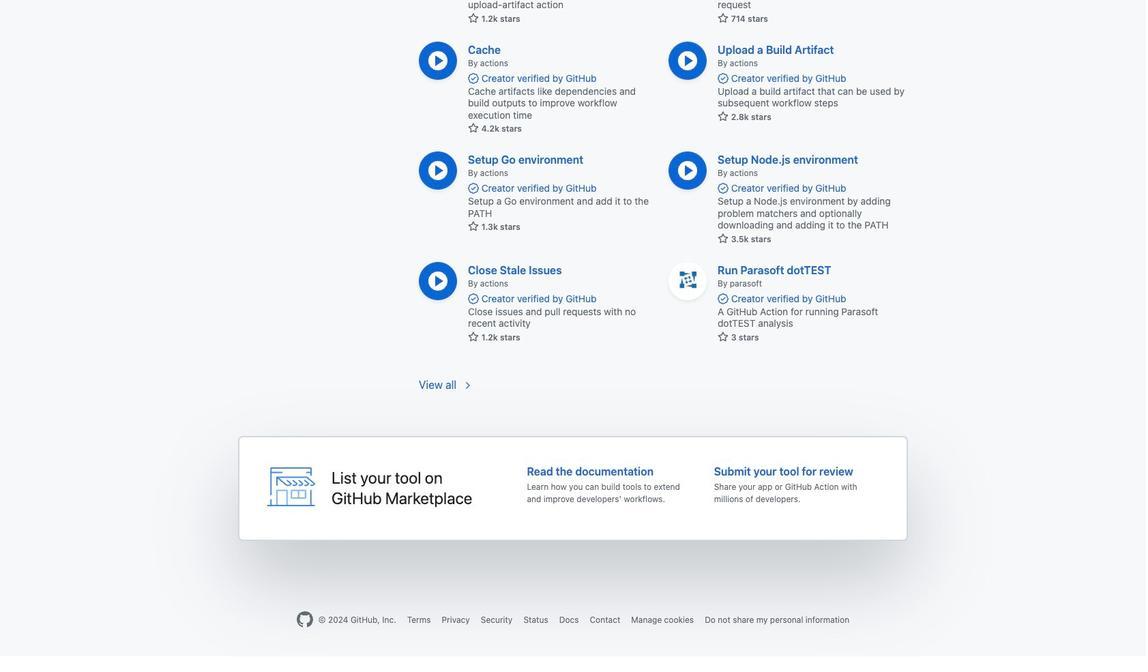 Task type: locate. For each thing, give the bounding box(es) containing it.
star image
[[718, 13, 729, 24], [718, 111, 729, 122], [468, 331, 479, 342], [718, 331, 729, 342]]

0 vertical spatial verified image
[[468, 73, 479, 84]]

homepage image
[[297, 611, 313, 628]]

1 vertical spatial verified image
[[468, 183, 479, 194]]

1 verified image from the top
[[468, 73, 479, 84]]

view all actions listings image
[[462, 380, 473, 391]]

star image
[[468, 13, 479, 24], [468, 123, 479, 134], [468, 221, 479, 232], [718, 233, 729, 244]]

verified image
[[468, 73, 479, 84], [468, 183, 479, 194]]

2 verified image from the top
[[468, 183, 479, 194]]

verified image
[[718, 73, 729, 84], [718, 183, 729, 194], [468, 293, 479, 304], [718, 293, 729, 304]]



Task type: vqa. For each thing, say whether or not it's contained in the screenshot.
verified image
yes



